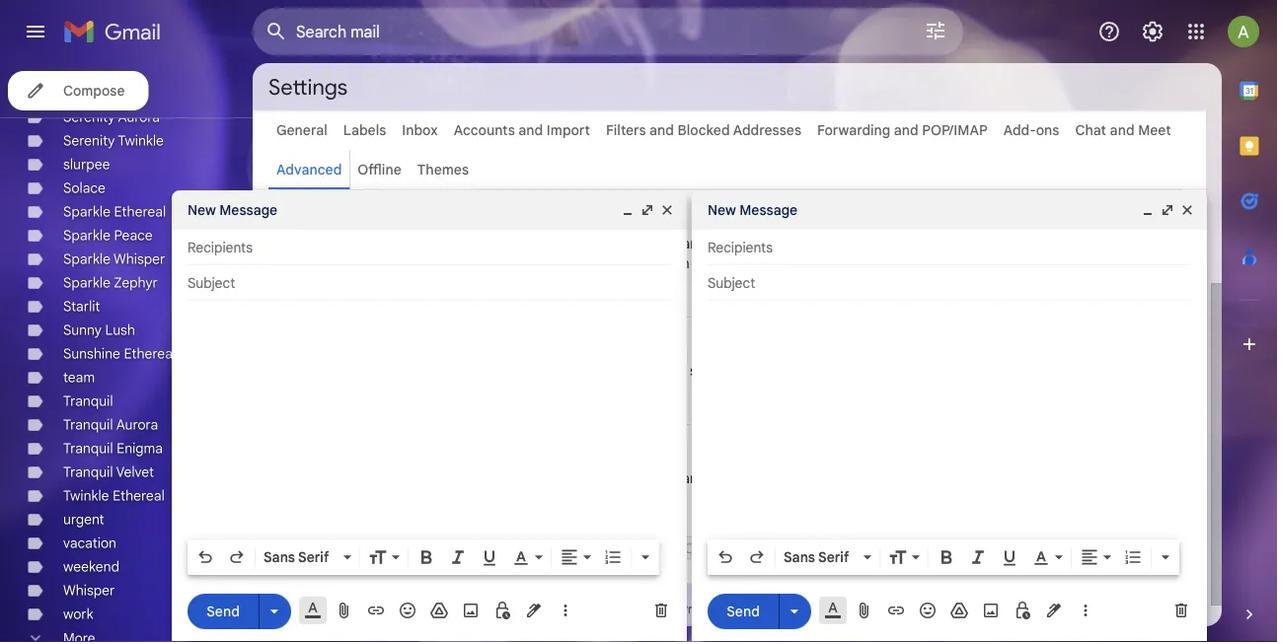 Task type: locate. For each thing, give the bounding box(es) containing it.
0 vertical spatial twinkle
[[118, 132, 164, 150]]

in right are
[[509, 469, 520, 487]]

import
[[547, 121, 590, 139]]

1 horizontal spatial navigation
[[276, 531, 1182, 560]]

sparkle up starlit
[[63, 274, 110, 292]]

tranquil down tranquil link
[[63, 416, 113, 434]]

sparkle peace link
[[63, 227, 153, 244]]

2 vertical spatial ethereal
[[113, 488, 165, 505]]

1 vertical spatial templates
[[607, 234, 671, 252]]

ago
[[1169, 602, 1189, 616]]

tranquil down team link
[[63, 393, 113, 410]]

1 · from the left
[[675, 602, 678, 616]]

general
[[276, 121, 328, 139]]

0 horizontal spatial tab
[[743, 362, 764, 379]]

2 gb from the left
[[344, 621, 360, 636]]

tranquil aurora
[[63, 416, 158, 434]]

twinkle down serenity aurora link
[[118, 132, 164, 150]]

follow link to manage storage image
[[397, 619, 417, 639]]

support image
[[1097, 20, 1121, 43]]

0 vertical spatial your
[[471, 362, 499, 379]]

and left import
[[518, 121, 543, 139]]

1 gb from the left
[[296, 621, 312, 636]]

sparkle down solace link
[[63, 203, 110, 221]]

blocked
[[678, 121, 730, 139]]

1 horizontal spatial twinkle
[[118, 132, 164, 150]]

unread
[[371, 469, 415, 487]]

insert signature image
[[524, 601, 544, 621]]

navigation containing compose
[[0, 0, 253, 643]]

filters
[[606, 121, 646, 139]]

4 tranquil from the top
[[63, 464, 113, 481]]

0 vertical spatial ethereal
[[114, 203, 166, 221]]

1 vertical spatial in
[[509, 469, 520, 487]]

keyboard
[[503, 362, 561, 379]]

to down ability
[[351, 381, 364, 399]]

many
[[333, 469, 367, 487]]

aurora for serenity aurora
[[118, 109, 160, 126]]

vacation link
[[63, 535, 116, 552]]

15
[[330, 621, 341, 636]]

to inside templates turn frequent messages into templates to save time. templates can be created and inserted through the "more options" menu in the compose toolbar. you can also create automatic replies using templates and filters together.
[[524, 234, 537, 252]]

send
[[206, 603, 240, 620]]

2 tranquil from the top
[[63, 416, 113, 434]]

undo ‪(⌘z)‬ image
[[195, 548, 215, 567]]

zephyr
[[114, 274, 158, 292]]

0 horizontal spatial your
[[471, 362, 499, 379]]

your inside enable the ability to customize your keyboard shortcuts via a new settings tab from which you can remap keys to various actions.
[[471, 362, 499, 379]]

at
[[717, 469, 729, 487]]

and for filters
[[649, 121, 674, 139]]

templates
[[276, 215, 346, 232], [607, 234, 671, 252]]

save changes
[[651, 539, 740, 557]]

chat and meet
[[1075, 121, 1171, 139]]

ethereal for twinkle ethereal
[[113, 488, 165, 505]]

together.
[[445, 274, 502, 291]]

your left inbox at the bottom left of page
[[524, 469, 552, 487]]

sparkle zephyr
[[63, 274, 158, 292]]

serif
[[298, 549, 329, 566]]

serenity up slurpee
[[63, 132, 115, 150]]

and right chat
[[1110, 121, 1135, 139]]

1 vertical spatial templates
[[313, 274, 375, 291]]

0 vertical spatial tab
[[743, 362, 764, 379]]

automatic
[[766, 254, 829, 271]]

1 horizontal spatial ·
[[723, 602, 726, 616]]

and left pop/imap
[[894, 121, 919, 139]]

italic ‪(⌘i)‬ image
[[448, 548, 468, 567]]

in right menu
[[490, 254, 501, 271]]

gb left of
[[296, 621, 312, 636]]

2
[[1131, 602, 1138, 616]]

the down frequent
[[330, 254, 350, 271]]

aurora for tranquil aurora
[[116, 416, 158, 434]]

inbox
[[555, 469, 589, 487]]

· right discard draft ‪(⌘⇧d)‬ 'icon' in the right of the page
[[675, 602, 678, 616]]

None search field
[[253, 8, 963, 55]]

2 serenity from the top
[[63, 132, 115, 150]]

2 · from the left
[[723, 602, 726, 616]]

gb right the 15
[[344, 621, 360, 636]]

messages left are
[[419, 469, 482, 487]]

1 vertical spatial ethereal
[[124, 345, 176, 363]]

team
[[63, 369, 95, 386]]

last account activity: 2 days ago details
[[1014, 602, 1189, 636]]

twinkle ethereal link
[[63, 488, 165, 505]]

aurora up enigma
[[116, 416, 158, 434]]

sparkle down sparkle peace
[[63, 251, 110, 268]]

0 horizontal spatial navigation
[[0, 0, 253, 643]]

0 vertical spatial whisper
[[113, 251, 165, 268]]

details link
[[1153, 621, 1189, 636]]

1 vertical spatial your
[[524, 469, 552, 487]]

ethereal for sunshine ethereal
[[124, 345, 176, 363]]

your left the keyboard
[[471, 362, 499, 379]]

1 vertical spatial a
[[623, 469, 630, 487]]

tranquil up tranquil velvet
[[63, 440, 113, 457]]

slurpee
[[63, 156, 110, 173]]

2 vertical spatial can
[[867, 362, 889, 379]]

templates down "more
[[313, 274, 375, 291]]

1 vertical spatial serenity
[[63, 132, 115, 150]]

activity:
[[1086, 602, 1128, 616]]

0 vertical spatial templates
[[459, 234, 521, 252]]

sparkle for sparkle zephyr
[[63, 274, 110, 292]]

0 vertical spatial in
[[490, 254, 501, 271]]

0 horizontal spatial ·
[[675, 602, 678, 616]]

work link
[[63, 606, 93, 623]]

formatting options toolbar
[[188, 540, 659, 575]]

solace link
[[63, 180, 105, 197]]

to up various
[[388, 362, 400, 379]]

1 horizontal spatial tab
[[869, 469, 890, 487]]

messages up "more
[[365, 234, 428, 252]]

serenity
[[63, 109, 115, 126], [63, 132, 115, 150]]

twinkle up urgent
[[63, 488, 109, 505]]

tranquil for tranquil velvet
[[63, 464, 113, 481]]

sparkle whisper
[[63, 251, 165, 268]]

toggle confidential mode image
[[492, 601, 512, 621]]

0 horizontal spatial templates
[[276, 215, 346, 232]]

templates up menu
[[459, 234, 521, 252]]

tranquil enigma
[[63, 440, 163, 457]]

1 vertical spatial to
[[388, 362, 400, 379]]

whisper down weekend link at the bottom of the page
[[63, 582, 115, 600]]

to left save
[[524, 234, 537, 252]]

navigation
[[0, 0, 253, 643], [276, 531, 1182, 560]]

ethereal down the lush
[[124, 345, 176, 363]]

a right the with
[[623, 469, 630, 487]]

tab list
[[1222, 63, 1277, 571]]

tab right the on
[[869, 469, 890, 487]]

the left the compose
[[504, 254, 525, 271]]

into
[[432, 234, 455, 252]]

vacation
[[63, 535, 116, 552]]

1 horizontal spatial in
[[509, 469, 520, 487]]

1 serenity from the top
[[63, 109, 115, 126]]

sans
[[264, 549, 295, 566]]

bold ‪(⌘b)‬ image
[[416, 548, 436, 567]]

aurora
[[118, 109, 160, 126], [116, 416, 158, 434]]

sans serif option
[[260, 548, 340, 567]]

the
[[330, 254, 350, 271], [504, 254, 525, 271], [322, 362, 343, 379], [733, 469, 753, 487], [845, 469, 866, 487]]

2 vertical spatial to
[[351, 381, 364, 399]]

tranquil down tranquil enigma link
[[63, 464, 113, 481]]

tab inside see how many unread messages are in your inbox with a quick glance at the gmail icon on the tab header.
[[869, 469, 890, 487]]

0 horizontal spatial templates
[[313, 274, 375, 291]]

1 horizontal spatial gb
[[344, 621, 360, 636]]

customize
[[404, 362, 468, 379]]

remap
[[276, 381, 316, 399]]

team link
[[63, 369, 95, 386]]

with
[[593, 469, 619, 487]]

and up automatic
[[773, 234, 797, 252]]

whisper up zephyr at the top of the page
[[113, 251, 165, 268]]

sparkle for sparkle peace
[[63, 227, 110, 244]]

4 sparkle from the top
[[63, 274, 110, 292]]

time.
[[573, 234, 604, 252]]

message
[[219, 201, 277, 219]]

are
[[485, 469, 506, 487]]

1 horizontal spatial your
[[524, 469, 552, 487]]

be
[[701, 234, 717, 252]]

0 horizontal spatial a
[[623, 469, 630, 487]]

weekend
[[63, 559, 119, 576]]

also
[[693, 254, 719, 271]]

insert emoji ‪(⌘⇧2)‬ image
[[398, 601, 417, 621]]

0 horizontal spatial in
[[490, 254, 501, 271]]

solace
[[63, 180, 105, 197]]

1 tranquil from the top
[[63, 393, 113, 410]]

0 horizontal spatial gb
[[296, 621, 312, 636]]

save changes button
[[643, 536, 748, 560]]

your inside see how many unread messages are in your inbox with a quick glance at the gmail icon on the tab header.
[[524, 469, 552, 487]]

0 vertical spatial serenity
[[63, 109, 115, 126]]

the up keys
[[322, 362, 343, 379]]

1 vertical spatial twinkle
[[63, 488, 109, 505]]

3 sparkle from the top
[[63, 251, 110, 268]]

icon
[[796, 469, 822, 487]]

templates up turn
[[276, 215, 346, 232]]

1 vertical spatial messages
[[419, 469, 482, 487]]

ethereal down 'velvet'
[[113, 488, 165, 505]]

2 horizontal spatial to
[[524, 234, 537, 252]]

ons
[[1036, 121, 1059, 139]]

aurora up serenity twinkle link
[[118, 109, 160, 126]]

sunshine
[[63, 345, 120, 363]]

of
[[315, 621, 327, 636]]

1 horizontal spatial a
[[649, 362, 657, 379]]

sans serif
[[264, 549, 329, 566]]

messages inside see how many unread messages are in your inbox with a quick glance at the gmail icon on the tab header.
[[419, 469, 482, 487]]

tab left from at the right bottom of the page
[[743, 362, 764, 379]]

in inside see how many unread messages are in your inbox with a quick glance at the gmail icon on the tab header.
[[509, 469, 520, 487]]

0 vertical spatial aurora
[[118, 109, 160, 126]]

enable
[[276, 362, 319, 379]]

tranquil
[[63, 393, 113, 410], [63, 416, 113, 434], [63, 440, 113, 457], [63, 464, 113, 481]]

settings image
[[1141, 20, 1165, 43]]

3 tranquil from the top
[[63, 440, 113, 457]]

filters
[[406, 274, 442, 291]]

1 vertical spatial whisper
[[63, 582, 115, 600]]

insert link ‪(⌘k)‬ image
[[366, 601, 386, 621]]

serenity aurora link
[[63, 109, 160, 126]]

2 sparkle from the top
[[63, 227, 110, 244]]

the inside enable the ability to customize your keyboard shortcuts via a new settings tab from which you can remap keys to various actions.
[[322, 362, 343, 379]]

settings
[[690, 362, 739, 379]]

add-
[[1003, 121, 1036, 139]]

0 vertical spatial can
[[675, 234, 698, 252]]

insert photo image
[[461, 601, 481, 621]]

a right via
[[649, 362, 657, 379]]

ethereal up peace
[[114, 203, 166, 221]]

discard draft ‪(⌘⇧d)‬ image
[[651, 601, 671, 621]]

footer
[[253, 599, 1206, 639]]

templates up you
[[607, 234, 671, 252]]

· right privacy link
[[723, 602, 726, 616]]

you
[[840, 362, 863, 379]]

save
[[651, 539, 681, 557]]

velvet
[[116, 464, 154, 481]]

forwarding and pop/imap link
[[817, 121, 988, 139]]

0 horizontal spatial to
[[351, 381, 364, 399]]

gb
[[296, 621, 312, 636], [344, 621, 360, 636]]

0 vertical spatial a
[[649, 362, 657, 379]]

1 vertical spatial tab
[[869, 469, 890, 487]]

new
[[188, 201, 216, 219]]

slurpee link
[[63, 156, 110, 173]]

Subject field
[[188, 273, 671, 293]]

0 vertical spatial to
[[524, 234, 537, 252]]

serenity down compose
[[63, 109, 115, 126]]

and down "more
[[379, 274, 403, 291]]

0 vertical spatial messages
[[365, 234, 428, 252]]

your
[[471, 362, 499, 379], [524, 469, 552, 487]]

lush
[[105, 322, 135, 339]]

new message
[[188, 201, 277, 219]]

0 vertical spatial templates
[[276, 215, 346, 232]]

terms · privacy · program policies
[[639, 602, 819, 616]]

sparkle up sparkle whisper link
[[63, 227, 110, 244]]

weekend link
[[63, 559, 119, 576]]

and right the filters
[[649, 121, 674, 139]]

chat and meet link
[[1075, 121, 1171, 139]]

1 sparkle from the top
[[63, 203, 110, 221]]

sparkle for sparkle whisper
[[63, 251, 110, 268]]

1 vertical spatial aurora
[[116, 416, 158, 434]]

forwarding
[[817, 121, 890, 139]]



Task type: describe. For each thing, give the bounding box(es) containing it.
1 vertical spatial can
[[667, 254, 690, 271]]

changes
[[685, 539, 740, 557]]

in inside templates turn frequent messages into templates to save time. templates can be created and inserted through the "more options" menu in the compose toolbar. you can also create automatic replies using templates and filters together.
[[490, 254, 501, 271]]

urgent
[[63, 511, 104, 529]]

a inside see how many unread messages are in your inbox with a quick glance at the gmail icon on the tab header.
[[623, 469, 630, 487]]

program policies link
[[729, 602, 819, 616]]

menu
[[451, 254, 486, 271]]

meet
[[1138, 121, 1171, 139]]

sunny lush link
[[63, 322, 135, 339]]

0 horizontal spatial twinkle
[[63, 488, 109, 505]]

messages inside templates turn frequent messages into templates to save time. templates can be created and inserted through the "more options" menu in the compose toolbar. you can also create automatic replies using templates and filters together.
[[365, 234, 428, 252]]

chat
[[1075, 121, 1106, 139]]

footer containing terms
[[253, 599, 1206, 639]]

you
[[641, 254, 663, 271]]

labels link
[[343, 121, 386, 139]]

sparkle ethereal link
[[63, 203, 166, 221]]

gmail
[[757, 469, 792, 487]]

forwarding and pop/imap
[[817, 121, 988, 139]]

see
[[276, 469, 300, 487]]

compose
[[529, 254, 587, 271]]

more send options image
[[265, 602, 284, 622]]

tranquil velvet
[[63, 464, 154, 481]]

can inside enable the ability to customize your keyboard shortcuts via a new settings tab from which you can remap keys to various actions.
[[867, 362, 889, 379]]

sunny lush
[[63, 322, 135, 339]]

more formatting options image
[[636, 548, 655, 567]]

sunny
[[63, 322, 102, 339]]

header.
[[276, 489, 323, 506]]

1 horizontal spatial templates
[[607, 234, 671, 252]]

new
[[661, 362, 686, 379]]

a inside enable the ability to customize your keyboard shortcuts via a new settings tab from which you can remap keys to various actions.
[[649, 362, 657, 379]]

Message Body text field
[[188, 311, 671, 534]]

inbox
[[402, 121, 438, 139]]

more options image
[[560, 601, 571, 621]]

search mail image
[[259, 14, 294, 49]]

sparkle whisper link
[[63, 251, 165, 268]]

pop/imap
[[922, 121, 988, 139]]

sparkle for sparkle ethereal
[[63, 203, 110, 221]]

tranquil for tranquil aurora
[[63, 416, 113, 434]]

redo ‪(⌘y)‬ image
[[227, 548, 247, 567]]

from
[[767, 362, 796, 379]]

ethereal for sparkle ethereal
[[114, 203, 166, 221]]

tranquil link
[[63, 393, 113, 410]]

and for forwarding
[[894, 121, 919, 139]]

main menu image
[[24, 20, 47, 43]]

templates turn frequent messages into templates to save time. templates can be created and inserted through the "more options" menu in the compose toolbar. you can also create automatic replies using templates and filters together.
[[276, 215, 874, 291]]

send button
[[188, 594, 259, 629]]

toolbar.
[[590, 254, 638, 271]]

gmail image
[[63, 12, 171, 51]]

sunshine ethereal link
[[63, 345, 176, 363]]

shortcuts
[[565, 362, 625, 379]]

which
[[800, 362, 837, 379]]

filters and blocked addresses link
[[606, 121, 801, 139]]

accounts and import link
[[454, 121, 590, 139]]

sunshine ethereal
[[63, 345, 176, 363]]

navigation containing save changes
[[276, 531, 1182, 560]]

attach files image
[[335, 601, 354, 621]]

tranquil enigma link
[[63, 440, 163, 457]]

the right the on
[[845, 469, 866, 487]]

general link
[[276, 121, 328, 139]]

underline ‪(⌘u)‬ image
[[480, 549, 499, 568]]

policies
[[778, 602, 819, 616]]

add-ons
[[1003, 121, 1059, 139]]

cancel
[[764, 539, 808, 557]]

sparkle ethereal
[[63, 203, 166, 221]]

Disable radio
[[984, 256, 996, 268]]

close image
[[659, 202, 675, 218]]

using
[[276, 274, 310, 291]]

themes
[[417, 161, 469, 178]]

serenity twinkle link
[[63, 132, 164, 150]]

ability
[[347, 362, 384, 379]]

tranquil for tranquil link
[[63, 393, 113, 410]]

advanced
[[276, 161, 342, 178]]

and for chat
[[1110, 121, 1135, 139]]

pop out image
[[640, 202, 655, 218]]

1 horizontal spatial to
[[388, 362, 400, 379]]

numbered list ‪(⌘⇧7)‬ image
[[603, 548, 623, 567]]

starlit link
[[63, 298, 100, 315]]

serenity for serenity aurora
[[63, 109, 115, 126]]

terms link
[[639, 602, 672, 616]]

offline link
[[358, 161, 401, 178]]

"more
[[354, 254, 392, 271]]

keys
[[320, 381, 348, 399]]

0.07
[[268, 621, 293, 636]]

work
[[63, 606, 93, 623]]

account
[[1040, 602, 1083, 616]]

serenity for serenity twinkle
[[63, 132, 115, 150]]

inbox link
[[402, 121, 438, 139]]

days
[[1141, 602, 1166, 616]]

the right at
[[733, 469, 753, 487]]

accounts
[[454, 121, 515, 139]]

Search mail text field
[[296, 22, 869, 41]]

insert files using drive image
[[429, 601, 449, 621]]

via
[[628, 362, 646, 379]]

through
[[276, 254, 326, 271]]

replies
[[832, 254, 874, 271]]

twinkle ethereal
[[63, 488, 165, 505]]

settings
[[268, 73, 348, 101]]

terms
[[639, 602, 672, 616]]

disable
[[1004, 255, 1055, 272]]

tranquil for tranquil enigma
[[63, 440, 113, 457]]

recipients
[[188, 239, 253, 256]]

save
[[541, 234, 570, 252]]

starlit
[[63, 298, 100, 315]]

tab inside enable the ability to customize your keyboard shortcuts via a new settings tab from which you can remap keys to various actions.
[[743, 362, 764, 379]]

privacy
[[681, 602, 720, 616]]

offline
[[358, 161, 401, 178]]

and for accounts
[[518, 121, 543, 139]]

accounts and import
[[454, 121, 590, 139]]

new message dialog
[[172, 190, 687, 643]]

advanced search options image
[[916, 11, 955, 50]]

on
[[826, 469, 841, 487]]

1 horizontal spatial templates
[[459, 234, 521, 252]]

add-ons link
[[1003, 121, 1059, 139]]

themes link
[[417, 161, 469, 178]]

privacy link
[[681, 602, 720, 616]]

minimize image
[[620, 202, 636, 218]]



Task type: vqa. For each thing, say whether or not it's contained in the screenshot.
WHICH
yes



